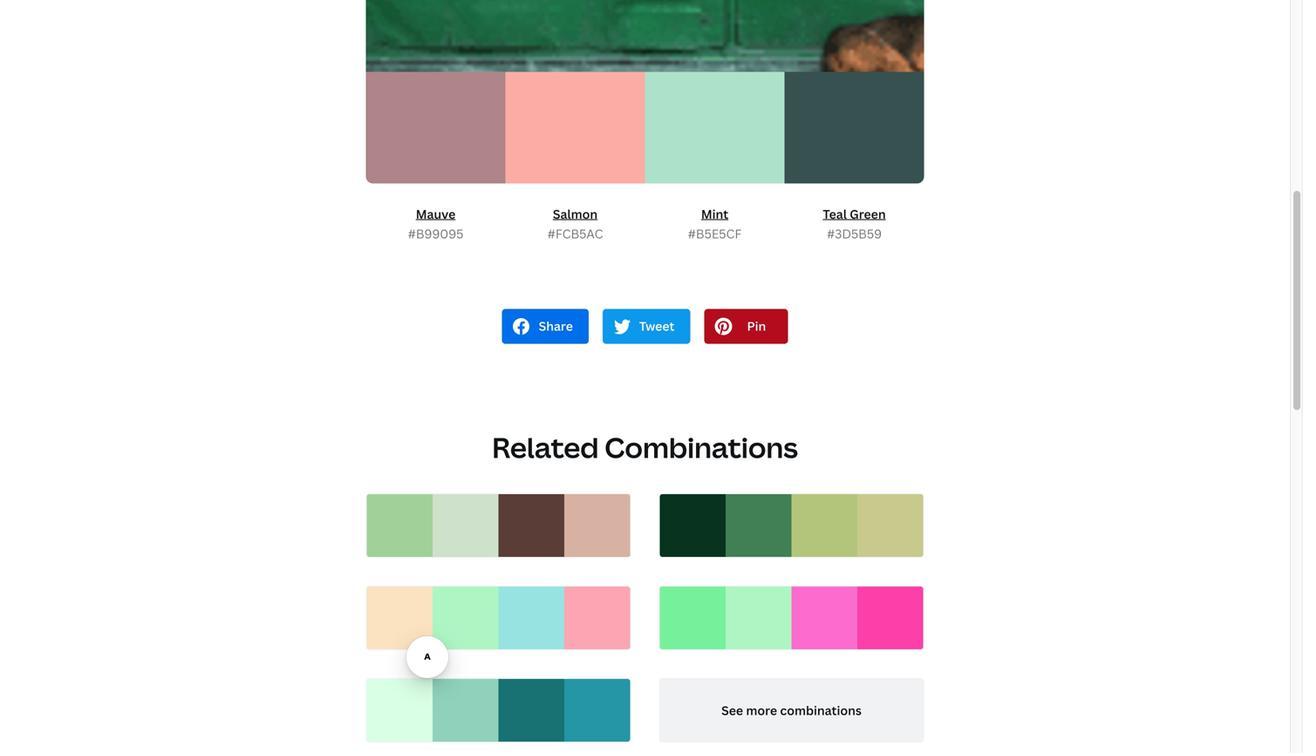 Task type: describe. For each thing, give the bounding box(es) containing it.
related
[[492, 429, 599, 467]]

teal green link
[[823, 205, 886, 224]]

#3d5b59
[[827, 225, 882, 242]]

salmon #fcb5ac
[[548, 206, 603, 242]]

#b99095
[[408, 225, 464, 242]]

mauve #b99095
[[408, 206, 464, 242]]

mint #b5e5cf
[[688, 206, 742, 242]]

#fcb5ac
[[548, 225, 603, 242]]

mint
[[701, 206, 729, 222]]

#b5e5cf
[[688, 225, 742, 242]]

green
[[850, 206, 886, 222]]

related combinations
[[492, 429, 798, 467]]



Task type: locate. For each thing, give the bounding box(es) containing it.
teal
[[823, 206, 847, 222]]

combinations
[[605, 429, 798, 467]]

salmon link
[[553, 205, 598, 224]]

mauve
[[416, 206, 456, 222]]

mauve link
[[416, 205, 456, 224]]

teal green #3d5b59
[[823, 206, 886, 242]]

mint link
[[701, 205, 729, 224]]

salmon
[[553, 206, 598, 222]]



Task type: vqa. For each thing, say whether or not it's contained in the screenshot.
green
yes



